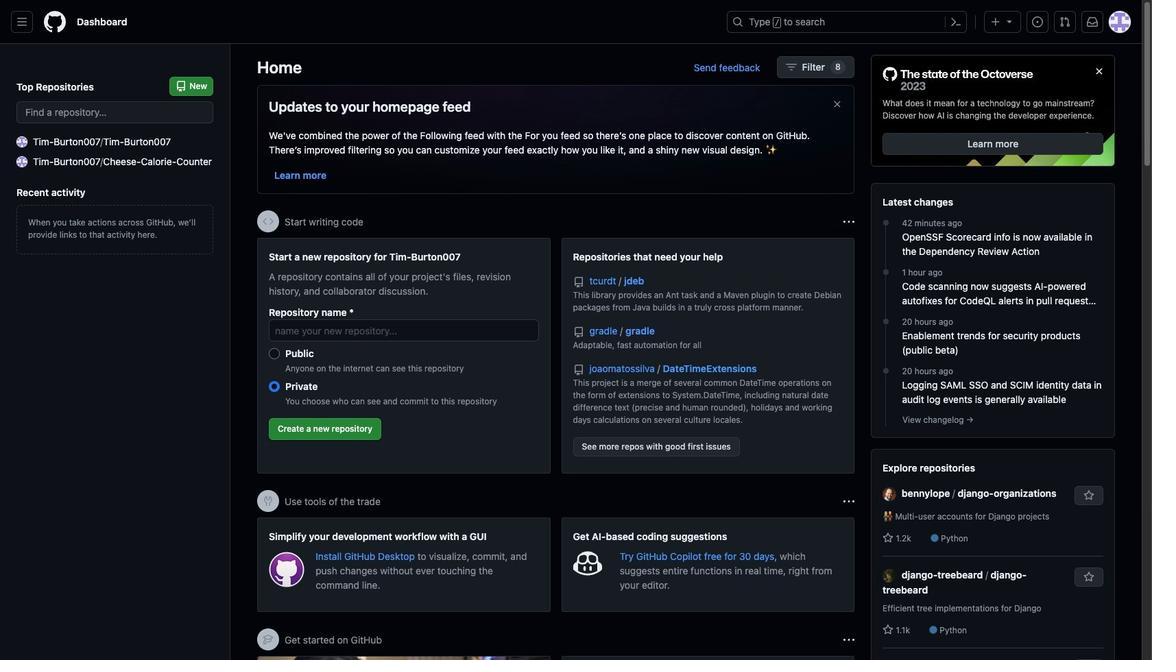 Task type: describe. For each thing, give the bounding box(es) containing it.
triangle down image
[[1004, 16, 1015, 27]]

1 dot fill image from the top
[[880, 218, 891, 228]]

explore element
[[871, 55, 1115, 660]]

star image for @bennylope profile icon
[[883, 533, 894, 544]]

what is github? element
[[257, 656, 550, 660]]

issue opened image
[[1032, 16, 1043, 27]]

git pull request image
[[1060, 16, 1071, 27]]

tools image
[[263, 496, 274, 507]]

mortar board image
[[263, 634, 274, 645]]

plus image
[[990, 16, 1001, 27]]

Find a repository… text field
[[16, 102, 213, 123]]

why am i seeing this? image for repositories that need your help element
[[844, 216, 855, 227]]

code image
[[263, 216, 274, 227]]

why am i seeing this? image for get ai-based coding suggestions element
[[844, 496, 855, 507]]

tim burton007 image
[[16, 136, 27, 147]]

notifications image
[[1087, 16, 1098, 27]]

2 dot fill image from the top
[[880, 267, 891, 278]]

dot fill image
[[880, 366, 891, 377]]

explore repositories navigation
[[871, 449, 1115, 660]]

try the github flow element
[[561, 656, 855, 660]]

x image
[[832, 99, 843, 110]]

Top Repositories search field
[[16, 102, 213, 123]]

3 repo image from the top
[[573, 365, 584, 376]]

github logo image
[[883, 67, 1034, 92]]



Task type: vqa. For each thing, say whether or not it's contained in the screenshot.
bottom hell
no



Task type: locate. For each thing, give the bounding box(es) containing it.
0 vertical spatial repo image
[[573, 277, 584, 288]]

2 repo image from the top
[[573, 327, 584, 338]]

filter image
[[786, 62, 797, 73]]

star image up the @django-treebeard profile icon
[[883, 533, 894, 544]]

repo image
[[573, 277, 584, 288], [573, 327, 584, 338], [573, 365, 584, 376]]

command palette image
[[951, 16, 962, 27]]

start a new repository element
[[257, 238, 550, 474]]

@bennylope profile image
[[883, 488, 896, 502]]

2 vertical spatial dot fill image
[[880, 316, 891, 327]]

star this repository image
[[1084, 572, 1095, 583]]

why am i seeing this? image
[[844, 216, 855, 227], [844, 496, 855, 507], [844, 635, 855, 646]]

3 why am i seeing this? image from the top
[[844, 635, 855, 646]]

star image for the @django-treebeard profile icon
[[883, 625, 894, 636]]

simplify your development workflow with a gui element
[[257, 518, 550, 612]]

cheese calorie counter image
[[16, 156, 27, 167]]

2 why am i seeing this? image from the top
[[844, 496, 855, 507]]

2 vertical spatial repo image
[[573, 365, 584, 376]]

star this repository image
[[1084, 490, 1095, 501]]

star image
[[883, 533, 894, 544], [883, 625, 894, 636]]

1 vertical spatial repo image
[[573, 327, 584, 338]]

what is github? image
[[258, 657, 550, 660]]

0 vertical spatial star image
[[883, 533, 894, 544]]

1 repo image from the top
[[573, 277, 584, 288]]

repositories that need your help element
[[561, 238, 855, 474]]

1 star image from the top
[[883, 533, 894, 544]]

0 vertical spatial why am i seeing this? image
[[844, 216, 855, 227]]

star image down the @django-treebeard profile icon
[[883, 625, 894, 636]]

homepage image
[[44, 11, 66, 33]]

3 dot fill image from the top
[[880, 316, 891, 327]]

dot fill image
[[880, 218, 891, 228], [880, 267, 891, 278], [880, 316, 891, 327]]

2 star image from the top
[[883, 625, 894, 636]]

why am i seeing this? image for try the github flow 'element' at the bottom of page
[[844, 635, 855, 646]]

1 why am i seeing this? image from the top
[[844, 216, 855, 227]]

0 vertical spatial dot fill image
[[880, 218, 891, 228]]

2 vertical spatial why am i seeing this? image
[[844, 635, 855, 646]]

close image
[[1094, 66, 1105, 77]]

1 vertical spatial star image
[[883, 625, 894, 636]]

get ai-based coding suggestions element
[[561, 518, 855, 612]]

@django-treebeard profile image
[[883, 570, 896, 583]]

1 vertical spatial dot fill image
[[880, 267, 891, 278]]

None radio
[[269, 348, 280, 359], [269, 381, 280, 392], [269, 348, 280, 359], [269, 381, 280, 392]]

name your new repository... text field
[[269, 320, 539, 342]]

1 vertical spatial why am i seeing this? image
[[844, 496, 855, 507]]

github desktop image
[[269, 552, 305, 588]]



